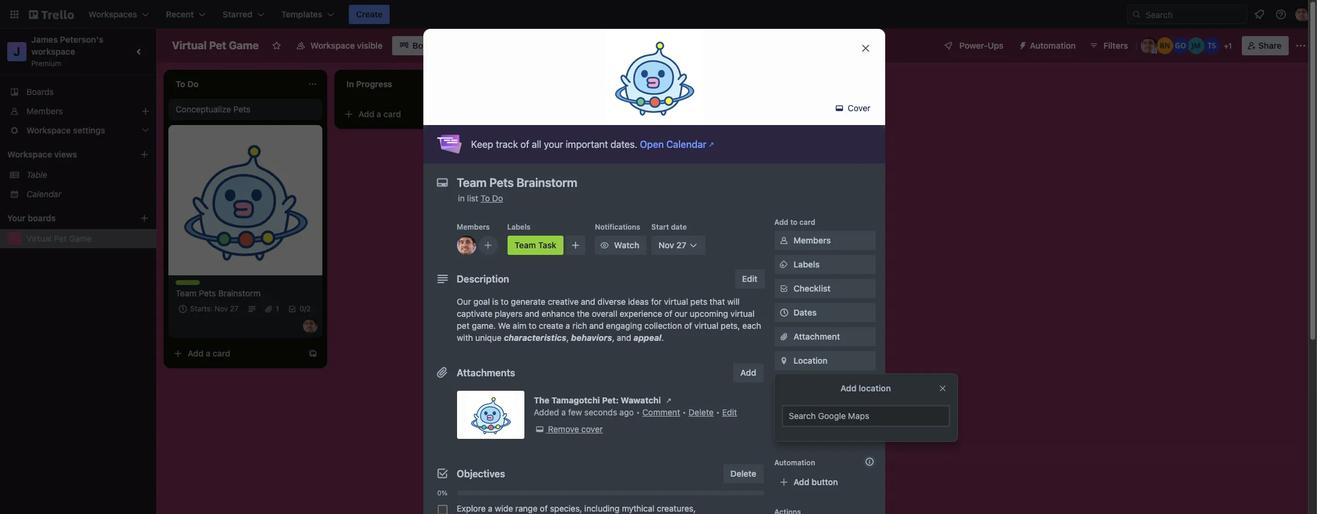 Task type: describe. For each thing, give the bounding box(es) containing it.
add inside 'button'
[[698, 78, 714, 88]]

mythical
[[622, 504, 655, 514]]

1 vertical spatial color: bold lime, title: "team task" element
[[176, 280, 212, 289]]

workspace visible
[[311, 40, 383, 51]]

to do link
[[481, 193, 503, 203]]

watch
[[614, 240, 640, 250]]

team pets brainstorm link
[[176, 288, 315, 300]]

1 horizontal spatial add a card
[[359, 109, 401, 119]]

1 horizontal spatial to
[[529, 321, 537, 331]]

sm image for automation
[[1013, 36, 1030, 53]]

27 inside nov 27 button
[[677, 240, 687, 250]]

date
[[671, 223, 687, 232]]

0 vertical spatial 1
[[1229, 42, 1232, 51]]

labels link
[[775, 255, 876, 274]]

location link
[[775, 351, 876, 371]]

1 horizontal spatial add a card button
[[339, 105, 474, 124]]

sm image for members
[[778, 235, 790, 247]]

calendar link
[[26, 188, 149, 200]]

j link
[[7, 42, 26, 61]]

task for team task
[[538, 240, 557, 250]]

characteristics
[[504, 333, 567, 343]]

added
[[534, 407, 559, 418]]

1 vertical spatial virtual
[[26, 233, 52, 244]]

sm image for checklist
[[778, 283, 790, 295]]

workspace for workspace views
[[7, 149, 52, 159]]

players
[[495, 309, 523, 319]]

keep
[[471, 139, 493, 150]]

ago
[[620, 407, 634, 418]]

edit inside button
[[742, 274, 758, 284]]

creatures,
[[657, 504, 696, 514]]

automation inside 'button'
[[1030, 40, 1076, 51]]

ups inside button
[[988, 40, 1004, 51]]

your boards with 1 items element
[[7, 211, 122, 226]]

remove
[[548, 424, 579, 434]]

the
[[534, 395, 550, 405]]

1 vertical spatial add a card
[[188, 348, 230, 359]]

custom fields button
[[775, 379, 876, 391]]

diverse
[[598, 297, 626, 307]]

0 horizontal spatial to
[[501, 297, 509, 307]]

dates
[[794, 307, 817, 318]]

brainstorm
[[218, 288, 261, 298]]

1 vertical spatial add a card button
[[168, 344, 303, 363]]

2 horizontal spatial card
[[800, 218, 816, 227]]

premium
[[31, 59, 61, 68]]

0 vertical spatial members link
[[0, 102, 156, 121]]

1 horizontal spatial ups
[[840, 428, 856, 438]]

views
[[54, 149, 77, 159]]

custom
[[794, 380, 825, 390]]

behaviors
[[571, 333, 612, 343]]

table
[[26, 170, 47, 180]]

experience
[[620, 309, 662, 319]]

1 horizontal spatial card
[[384, 109, 401, 119]]

members for the members 'link' to the top
[[26, 106, 63, 116]]

open
[[640, 139, 664, 150]]

all
[[532, 139, 542, 150]]

pet
[[457, 321, 470, 331]]

members for right the members 'link'
[[794, 235, 831, 245]]

sm image for watch
[[599, 239, 611, 251]]

the
[[577, 309, 590, 319]]

0 horizontal spatial ups
[[800, 410, 814, 419]]

edit link
[[722, 407, 737, 418]]

team task
[[515, 240, 557, 250]]

automation button
[[1013, 36, 1083, 55]]

tara schultz (taraschultz7) image
[[1204, 37, 1221, 54]]

captivate
[[457, 309, 493, 319]]

+
[[1224, 42, 1229, 51]]

your
[[544, 139, 563, 150]]

sm image for location
[[778, 355, 790, 367]]

add power-ups
[[794, 428, 856, 438]]

attachment button
[[775, 327, 876, 347]]

add board image
[[140, 214, 149, 223]]

location
[[794, 356, 828, 366]]

1 horizontal spatial james peterson (jamespeterson93) image
[[457, 236, 476, 255]]

dates.
[[611, 139, 638, 150]]

j
[[13, 45, 20, 58]]

boards
[[28, 213, 56, 223]]

0 horizontal spatial power-ups
[[775, 410, 814, 419]]

location
[[859, 383, 891, 393]]

1 vertical spatial virtual pet game
[[26, 233, 92, 244]]

add button
[[794, 477, 838, 487]]

workspace
[[31, 46, 75, 57]]

add another list button
[[676, 70, 840, 96]]

1 horizontal spatial members
[[457, 223, 490, 232]]

1 vertical spatial delete link
[[724, 464, 764, 484]]

1 , from the left
[[567, 333, 569, 343]]

1 vertical spatial delete
[[731, 469, 757, 479]]

0 vertical spatial color: bold lime, title: "team task" element
[[507, 236, 564, 255]]

0 vertical spatial virtual
[[664, 297, 688, 307]]

2 vertical spatial power-
[[812, 428, 840, 438]]

ben nelson (bennelson96) image
[[1157, 37, 1174, 54]]

our
[[675, 309, 688, 319]]

nov inside button
[[659, 240, 674, 250]]

open information menu image
[[1275, 8, 1287, 20]]

and down engaging
[[617, 333, 631, 343]]

enhance
[[542, 309, 575, 319]]

remove cover
[[548, 424, 603, 434]]

checklist link
[[775, 279, 876, 298]]

game inside board name text box
[[229, 39, 259, 52]]

1 vertical spatial edit
[[722, 407, 737, 418]]

create
[[356, 9, 383, 19]]

search image
[[1132, 10, 1142, 19]]

virtual inside board name text box
[[172, 39, 207, 52]]

0 horizontal spatial game
[[69, 233, 92, 244]]

few
[[568, 407, 582, 418]]

watch button
[[595, 236, 647, 255]]

in
[[458, 193, 465, 203]]

including
[[585, 504, 620, 514]]

to
[[481, 193, 490, 203]]

comment link
[[643, 407, 680, 418]]

create from template… image
[[650, 109, 659, 119]]

0 vertical spatial delete link
[[689, 407, 714, 418]]

the tamagotchi pet: wawatchi
[[534, 395, 661, 405]]

0 vertical spatial delete
[[689, 407, 714, 418]]

open calendar button
[[640, 135, 707, 153]]

our
[[457, 297, 471, 307]]

add button
[[733, 363, 764, 383]]

important
[[566, 139, 608, 150]]

0 horizontal spatial automation
[[775, 458, 815, 467]]

sm image for remove cover
[[534, 424, 546, 436]]

pet:
[[602, 395, 619, 405]]

table link
[[26, 169, 149, 181]]

/
[[304, 304, 306, 313]]

Search field
[[1142, 5, 1247, 23]]

2 vertical spatial virtual
[[695, 321, 719, 331]]

0 horizontal spatial 27
[[230, 304, 239, 313]]

jeremy miller (jeremymiller198) image
[[1188, 37, 1205, 54]]

keep track of all your important dates. open calendar
[[471, 139, 707, 150]]

creative
[[548, 297, 579, 307]]

starts: nov 27
[[190, 304, 239, 313]]

1 vertical spatial 1
[[276, 304, 279, 313]]

checklist
[[794, 283, 831, 294]]

pets inside team task team pets brainstorm
[[199, 288, 216, 298]]



Task type: vqa. For each thing, say whether or not it's contained in the screenshot.
the top 27
yes



Task type: locate. For each thing, give the bounding box(es) containing it.
0 horizontal spatial james peterson (jamespeterson93) image
[[303, 319, 318, 333]]

sm image right edit button
[[778, 259, 790, 271]]

calendar down table
[[26, 189, 61, 199]]

attachment
[[794, 331, 840, 342]]

labels up the checklist on the bottom right of the page
[[794, 259, 820, 270]]

1 vertical spatial virtual
[[731, 309, 755, 319]]

labels inside labels link
[[794, 259, 820, 270]]

1 horizontal spatial game
[[229, 39, 259, 52]]

generate
[[511, 297, 546, 307]]

Search Google Maps text field
[[782, 405, 950, 427]]

27 down date
[[677, 240, 687, 250]]

delete
[[689, 407, 714, 418], [731, 469, 757, 479]]

1 horizontal spatial power-
[[812, 428, 840, 438]]

0 vertical spatial pets
[[233, 104, 250, 114]]

virtual down will at the bottom right of the page
[[731, 309, 755, 319]]

james
[[31, 34, 58, 45]]

sm image inside labels link
[[778, 259, 790, 271]]

game down "your boards with 1 items" element
[[69, 233, 92, 244]]

sm image for labels
[[778, 259, 790, 271]]

2 vertical spatial card
[[213, 348, 230, 359]]

0 vertical spatial labels
[[507, 223, 531, 232]]

0 vertical spatial nov
[[659, 240, 674, 250]]

0 horizontal spatial color: bold lime, title: "team task" element
[[176, 280, 212, 289]]

0 vertical spatial list
[[749, 78, 761, 88]]

of left "all"
[[521, 139, 529, 150]]

0 horizontal spatial delete link
[[689, 407, 714, 418]]

pet
[[209, 39, 226, 52], [54, 233, 67, 244]]

automation
[[1030, 40, 1076, 51], [775, 458, 815, 467]]

1 horizontal spatial task
[[538, 240, 557, 250]]

pet down "your boards with 1 items" element
[[54, 233, 67, 244]]

0 horizontal spatial virtual pet game
[[26, 233, 92, 244]]

sm image inside the location link
[[778, 355, 790, 367]]

james peterson (jamespeterson93) image left gary orlando (garyorlando) image
[[1141, 37, 1158, 54]]

workspace up table
[[7, 149, 52, 159]]

0 vertical spatial add a card
[[359, 109, 401, 119]]

1 vertical spatial power-ups
[[775, 410, 814, 419]]

0 notifications image
[[1253, 7, 1267, 22]]

starts:
[[190, 304, 213, 313]]

0 vertical spatial to
[[791, 218, 798, 227]]

characteristics , behaviors , and appeal .
[[504, 333, 664, 343]]

virtual
[[172, 39, 207, 52], [26, 233, 52, 244]]

pets,
[[721, 321, 740, 331]]

that
[[710, 297, 725, 307]]

virtual pet game inside board name text box
[[172, 39, 259, 52]]

and up behaviors
[[589, 321, 604, 331]]

workspace left visible
[[311, 40, 355, 51]]

of down our
[[685, 321, 692, 331]]

explore
[[457, 504, 486, 514]]

1 horizontal spatial pet
[[209, 39, 226, 52]]

virtual pet game
[[172, 39, 259, 52], [26, 233, 92, 244]]

with
[[457, 333, 473, 343]]

sm image inside 'cover' link
[[834, 102, 846, 114]]

of inside explore a wide range of species, including mythical creatures,
[[540, 504, 548, 514]]

1 vertical spatial members
[[457, 223, 490, 232]]

1 vertical spatial nov
[[215, 304, 228, 313]]

team task team pets brainstorm
[[176, 280, 261, 298]]

2 vertical spatial members
[[794, 235, 831, 245]]

0 vertical spatial power-ups
[[960, 40, 1004, 51]]

0 vertical spatial game
[[229, 39, 259, 52]]

workspace
[[311, 40, 355, 51], [7, 149, 52, 159]]

1 horizontal spatial power-ups
[[960, 40, 1004, 51]]

objectives
[[457, 469, 505, 479]]

0 vertical spatial virtual pet game
[[172, 39, 259, 52]]

cover link
[[830, 99, 878, 118]]

create from template… image
[[308, 349, 318, 359]]

list right the in in the top left of the page
[[467, 193, 479, 203]]

1 vertical spatial list
[[467, 193, 479, 203]]

2 vertical spatial to
[[529, 321, 537, 331]]

conceptualize
[[176, 104, 231, 114]]

1 vertical spatial pets
[[199, 288, 216, 298]]

boards link
[[0, 82, 156, 102]]

sm image inside watch button
[[599, 239, 611, 251]]

your
[[7, 213, 26, 223]]

0 vertical spatial card
[[384, 109, 401, 119]]

0 horizontal spatial members link
[[0, 102, 156, 121]]

edit down add button
[[722, 407, 737, 418]]

game.
[[472, 321, 496, 331]]

and up the
[[581, 297, 596, 307]]

1 horizontal spatial labels
[[794, 259, 820, 270]]

to
[[791, 218, 798, 227], [501, 297, 509, 307], [529, 321, 537, 331]]

0 vertical spatial edit
[[742, 274, 758, 284]]

notifications
[[595, 223, 641, 232]]

1 horizontal spatial virtual
[[172, 39, 207, 52]]

0 horizontal spatial list
[[467, 193, 479, 203]]

tamagotchi
[[552, 395, 600, 405]]

0 vertical spatial add a card button
[[339, 105, 474, 124]]

of right range
[[540, 504, 548, 514]]

pets
[[691, 297, 708, 307]]

0 horizontal spatial 1
[[276, 304, 279, 313]]

0 horizontal spatial power-
[[775, 410, 800, 419]]

1 vertical spatial members link
[[775, 231, 876, 250]]

0 horizontal spatial add a card
[[188, 348, 230, 359]]

card
[[384, 109, 401, 119], [800, 218, 816, 227], [213, 348, 230, 359]]

team for team task team pets brainstorm
[[176, 280, 194, 289]]

share
[[1259, 40, 1282, 51]]

description
[[457, 274, 509, 285]]

boards
[[26, 87, 54, 97]]

start date
[[652, 223, 687, 232]]

1 left '0'
[[276, 304, 279, 313]]

add power-ups link
[[775, 424, 876, 443]]

task up starts:
[[196, 280, 212, 289]]

0 vertical spatial ups
[[988, 40, 1004, 51]]

ups down search google maps text box
[[840, 428, 856, 438]]

sm image left "watch"
[[599, 239, 611, 251]]

sm image inside automation 'button'
[[1013, 36, 1030, 53]]

james peterson (jamespeterson93) image
[[1296, 7, 1310, 22]]

1 horizontal spatial nov
[[659, 240, 674, 250]]

nov down team task team pets brainstorm
[[215, 304, 228, 313]]

2 , from the left
[[612, 333, 615, 343]]

another
[[716, 78, 747, 88]]

delete link
[[689, 407, 714, 418], [724, 464, 764, 484]]

0 / 2
[[300, 304, 311, 313]]

calendar right open
[[667, 139, 707, 150]]

0 vertical spatial james peterson (jamespeterson93) image
[[1141, 37, 1158, 54]]

to right is
[[501, 297, 509, 307]]

1 horizontal spatial pets
[[233, 104, 250, 114]]

virtual down upcoming
[[695, 321, 719, 331]]

1
[[1229, 42, 1232, 51], [276, 304, 279, 313]]

2
[[306, 304, 311, 313]]

0 vertical spatial pet
[[209, 39, 226, 52]]

workspace inside button
[[311, 40, 355, 51]]

to up labels link
[[791, 218, 798, 227]]

game left star or unstar board image
[[229, 39, 259, 52]]

workspace for workspace visible
[[311, 40, 355, 51]]

2 horizontal spatial members
[[794, 235, 831, 245]]

conceptualize pets
[[176, 104, 250, 114]]

james peterson (jamespeterson93) image left add members to card icon
[[457, 236, 476, 255]]

to up characteristics
[[529, 321, 537, 331]]

sm image right power-ups button
[[1013, 36, 1030, 53]]

edit
[[742, 274, 758, 284], [722, 407, 737, 418]]

ups left automation 'button'
[[988, 40, 1004, 51]]

pets inside 'conceptualize pets' link
[[233, 104, 250, 114]]

nov down the start date
[[659, 240, 674, 250]]

wide
[[495, 504, 513, 514]]

add members to card image
[[483, 239, 493, 251]]

nov 27
[[659, 240, 687, 250]]

share button
[[1242, 36, 1289, 55]]

0 horizontal spatial virtual
[[26, 233, 52, 244]]

27 down brainstorm
[[230, 304, 239, 313]]

gary orlando (garyorlando) image
[[1172, 37, 1189, 54]]

color: bold lime, title: "team task" element
[[507, 236, 564, 255], [176, 280, 212, 289]]

members up add members to card icon
[[457, 223, 490, 232]]

Explore a wide range of species, including mythical creatures, real animals, and hybrids. Consider different sizes, shapes, colors, and personalities for the pets. The more variety, the better! checkbox
[[438, 505, 447, 514]]

1 horizontal spatial automation
[[1030, 40, 1076, 51]]

1 vertical spatial automation
[[775, 458, 815, 467]]

james peterson (jamespeterson93) image down "2"
[[303, 319, 318, 333]]

your boards
[[7, 213, 56, 223]]

1 vertical spatial ups
[[800, 410, 814, 419]]

overall
[[592, 309, 618, 319]]

a inside our goal is to generate creative and diverse ideas for virtual pets that will captivate players and enhance the overall experience of our upcoming virtual pet game. we aim to create a rich and engaging collection of virtual pets, each with unique
[[566, 321, 570, 331]]

2 horizontal spatial to
[[791, 218, 798, 227]]

1 vertical spatial james peterson (jamespeterson93) image
[[457, 236, 476, 255]]

0 horizontal spatial task
[[196, 280, 212, 289]]

star or unstar board image
[[272, 41, 282, 51]]

0 horizontal spatial edit
[[722, 407, 737, 418]]

list right another
[[749, 78, 761, 88]]

virtual pet game link
[[26, 233, 149, 245]]

1 right tara schultz (taraschultz7) image
[[1229, 42, 1232, 51]]

0 vertical spatial automation
[[1030, 40, 1076, 51]]

sm image
[[1013, 36, 1030, 53], [599, 239, 611, 251], [778, 259, 790, 271], [778, 283, 790, 295]]

pets up starts:
[[199, 288, 216, 298]]

members link down the boards
[[0, 102, 156, 121]]

virtual up our
[[664, 297, 688, 307]]

power-ups inside button
[[960, 40, 1004, 51]]

team
[[515, 240, 536, 250], [176, 280, 194, 289], [176, 288, 197, 298]]

ups up the add power-ups
[[800, 410, 814, 419]]

comment
[[643, 407, 680, 418]]

pet inside board name text box
[[209, 39, 226, 52]]

calendar
[[667, 139, 707, 150], [26, 189, 61, 199]]

of left our
[[665, 309, 673, 319]]

pets right conceptualize
[[233, 104, 250, 114]]

track
[[496, 139, 518, 150]]

ups
[[988, 40, 1004, 51], [800, 410, 814, 419], [840, 428, 856, 438]]

create button
[[349, 5, 390, 24]]

0 horizontal spatial add a card button
[[168, 344, 303, 363]]

sm image left the checklist on the bottom right of the page
[[778, 283, 790, 295]]

+ 1
[[1224, 42, 1232, 51]]

wawatchi
[[621, 395, 661, 405]]

dates button
[[775, 303, 876, 322]]

power-
[[960, 40, 988, 51], [775, 410, 800, 419], [812, 428, 840, 438]]

1 horizontal spatial color: bold lime, title: "team task" element
[[507, 236, 564, 255]]

power-ups button
[[936, 36, 1011, 55]]

labels
[[507, 223, 531, 232], [794, 259, 820, 270]]

0 horizontal spatial nov
[[215, 304, 228, 313]]

1 horizontal spatial delete link
[[724, 464, 764, 484]]

0 horizontal spatial virtual
[[664, 297, 688, 307]]

automation up 'add button'
[[775, 458, 815, 467]]

1 horizontal spatial delete
[[731, 469, 757, 479]]

1 horizontal spatial virtual
[[695, 321, 719, 331]]

and down generate
[[525, 309, 540, 319]]

1 horizontal spatial list
[[749, 78, 761, 88]]

members down the boards
[[26, 106, 63, 116]]

0 horizontal spatial card
[[213, 348, 230, 359]]

, left behaviors
[[567, 333, 569, 343]]

labels up team task
[[507, 223, 531, 232]]

color: bold lime, title: "team task" element up starts:
[[176, 280, 212, 289]]

edit up "each"
[[742, 274, 758, 284]]

team for team task
[[515, 240, 536, 250]]

2 horizontal spatial power-
[[960, 40, 988, 51]]

0 horizontal spatial delete
[[689, 407, 714, 418]]

1 horizontal spatial calendar
[[667, 139, 707, 150]]

show menu image
[[1295, 40, 1307, 52]]

27
[[677, 240, 687, 250], [230, 304, 239, 313]]

2 horizontal spatial virtual
[[731, 309, 755, 319]]

power- inside button
[[960, 40, 988, 51]]

task for team task team pets brainstorm
[[196, 280, 212, 289]]

0 vertical spatial calendar
[[667, 139, 707, 150]]

range
[[516, 504, 538, 514]]

visible
[[357, 40, 383, 51]]

0 vertical spatial power-
[[960, 40, 988, 51]]

primary element
[[0, 0, 1318, 29]]

create a view image
[[140, 150, 149, 159]]

sm image inside the members 'link'
[[778, 235, 790, 247]]

0 horizontal spatial labels
[[507, 223, 531, 232]]

None text field
[[451, 172, 848, 194]]

1 horizontal spatial members link
[[775, 231, 876, 250]]

0 horizontal spatial pets
[[199, 288, 216, 298]]

1 vertical spatial task
[[196, 280, 212, 289]]

each
[[743, 321, 761, 331]]

color: bold lime, title: "team task" element right add members to card icon
[[507, 236, 564, 255]]

peterson's
[[60, 34, 103, 45]]

1 vertical spatial to
[[501, 297, 509, 307]]

james peterson (jamespeterson93) image
[[1141, 37, 1158, 54], [457, 236, 476, 255], [303, 319, 318, 333]]

add another list
[[698, 78, 761, 88]]

0 vertical spatial members
[[26, 106, 63, 116]]

add location
[[841, 383, 891, 393]]

list inside 'button'
[[749, 78, 761, 88]]

task up creative
[[538, 240, 557, 250]]

rich
[[573, 321, 587, 331]]

sm image inside the checklist link
[[778, 283, 790, 295]]

james peterson's workspace premium
[[31, 34, 106, 68]]

goal
[[474, 297, 490, 307]]

0
[[300, 304, 304, 313]]

automation left the filters button
[[1030, 40, 1076, 51]]

edit button
[[735, 270, 765, 289]]

seconds
[[585, 407, 617, 418]]

1 vertical spatial power-
[[775, 410, 800, 419]]

members link up labels link
[[775, 231, 876, 250]]

0 horizontal spatial ,
[[567, 333, 569, 343]]

pet left star or unstar board image
[[209, 39, 226, 52]]

1 horizontal spatial 1
[[1229, 42, 1232, 51]]

1 horizontal spatial 27
[[677, 240, 687, 250]]

a inside explore a wide range of species, including mythical creatures,
[[488, 504, 493, 514]]

members down add to card
[[794, 235, 831, 245]]

1 horizontal spatial virtual pet game
[[172, 39, 259, 52]]

0 vertical spatial workspace
[[311, 40, 355, 51]]

task inside team task team pets brainstorm
[[196, 280, 212, 289]]

,
[[567, 333, 569, 343], [612, 333, 615, 343]]

1 vertical spatial game
[[69, 233, 92, 244]]

Board name text field
[[166, 36, 265, 55]]

, down engaging
[[612, 333, 615, 343]]

conceptualize pets link
[[176, 103, 315, 116]]

task
[[538, 240, 557, 250], [196, 280, 212, 289]]

1 vertical spatial pet
[[54, 233, 67, 244]]

calendar inside calendar link
[[26, 189, 61, 199]]

in list to do
[[458, 193, 503, 203]]

add to card
[[775, 218, 816, 227]]

sm image
[[834, 102, 846, 114], [778, 235, 790, 247], [778, 355, 790, 367], [663, 395, 675, 407], [534, 424, 546, 436]]



